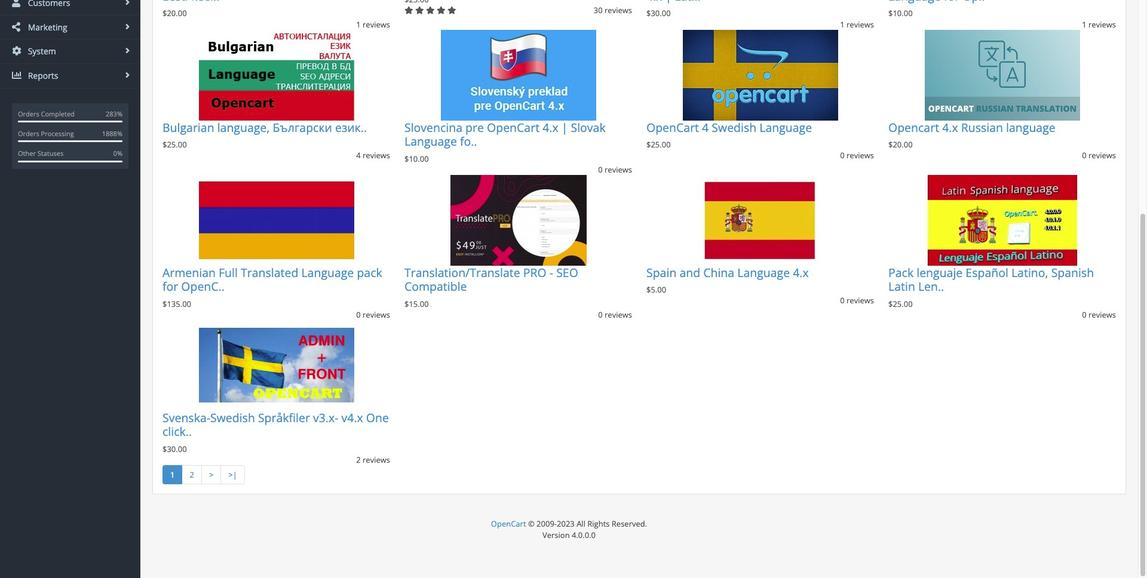 Task type: locate. For each thing, give the bounding box(es) containing it.
0 horizontal spatial 2
[[190, 470, 194, 481]]

0 vertical spatial $30.00
[[647, 8, 671, 19]]

completed
[[41, 109, 75, 118]]

0
[[841, 150, 845, 161], [1083, 150, 1087, 161], [599, 164, 603, 175], [841, 296, 845, 306], [356, 310, 361, 320], [599, 310, 603, 320], [1083, 310, 1087, 320]]

4
[[702, 119, 709, 136], [356, 150, 361, 161]]

slovencina
[[405, 119, 463, 136]]

spain and china language 4.x link
[[647, 265, 809, 281]]

spain and china language 4.x $5.00 0 reviews
[[647, 265, 875, 306]]

star image
[[415, 7, 424, 14], [426, 7, 435, 14], [437, 7, 446, 14]]

$10.00
[[889, 8, 913, 19], [405, 153, 429, 164]]

0 horizontal spatial swedish
[[210, 410, 255, 426]]

283%
[[106, 109, 123, 118]]

swedish inside svenska-swedish språkfiler v3.x- v4.x one click.. $30.00
[[210, 410, 255, 426]]

$30.00
[[647, 8, 671, 19], [163, 444, 187, 455]]

opencart inside 'opencart 4 swedish language $25.00 0 reviews'
[[647, 119, 699, 136]]

español
[[966, 265, 1009, 281]]

full
[[219, 265, 238, 281]]

$30.00 down click..
[[163, 444, 187, 455]]

$25.00 inside bulgarian language, български език.. $25.00 4 reviews
[[163, 139, 187, 150]]

$25.00 for bulgarian
[[163, 139, 187, 150]]

china
[[704, 265, 735, 281]]

>| link
[[221, 466, 245, 485]]

0 horizontal spatial $20.00
[[163, 8, 187, 19]]

v3.x-
[[313, 410, 339, 426]]

language inside spain and china language 4.x $5.00 0 reviews
[[738, 265, 790, 281]]

2 for 2 reviews
[[356, 455, 361, 466]]

1 horizontal spatial $30.00
[[647, 8, 671, 19]]

>|
[[229, 470, 237, 481]]

seo
[[557, 265, 579, 281]]

2 horizontal spatial 4.x
[[943, 119, 959, 136]]

3 1 reviews from the left
[[1083, 19, 1117, 30]]

svenska-swedish språkfiler v3.x- v4.x one click.. image
[[199, 320, 354, 411]]

0 vertical spatial swedish
[[712, 119, 757, 136]]

reports
[[26, 70, 58, 81]]

opencart
[[889, 119, 940, 136]]

1 horizontal spatial $25.00
[[647, 139, 671, 150]]

2 horizontal spatial star image
[[437, 7, 446, 14]]

reviews inside spain and china language 4.x $5.00 0 reviews
[[847, 296, 875, 306]]

language for spain
[[738, 265, 790, 281]]

0 horizontal spatial star image
[[405, 7, 413, 14]]

> link
[[201, 466, 221, 485]]

български
[[273, 119, 332, 136]]

language inside 'opencart 4 swedish language $25.00 0 reviews'
[[760, 119, 812, 136]]

1 vertical spatial $20.00
[[889, 139, 913, 150]]

0 vertical spatial 2
[[356, 455, 361, 466]]

svenska-swedish språkfiler v3.x- v4.x one click.. link
[[163, 410, 389, 440]]

1 horizontal spatial 4.x
[[793, 265, 809, 281]]

opencart 4 swedish language image
[[683, 30, 838, 121]]

1 horizontal spatial $10.00
[[889, 8, 913, 19]]

1 orders from the top
[[18, 109, 39, 118]]

opencart 4.x russian language $20.00 0 reviews
[[889, 119, 1117, 161]]

language inside "armenian full translated language pack for openc.. $135.00"
[[302, 265, 354, 281]]

1 vertical spatial $30.00
[[163, 444, 187, 455]]

1 horizontal spatial $20.00
[[889, 139, 913, 150]]

2 1 reviews from the left
[[841, 19, 875, 30]]

2
[[356, 455, 361, 466], [190, 470, 194, 481]]

0 horizontal spatial star image
[[415, 7, 424, 14]]

1 horizontal spatial swedish
[[712, 119, 757, 136]]

0 horizontal spatial $30.00
[[163, 444, 187, 455]]

marketing link
[[0, 15, 140, 39]]

1 star image from the left
[[415, 7, 424, 14]]

1 horizontal spatial 4
[[702, 119, 709, 136]]

latin
[[889, 279, 916, 295]]

bulgarian language, български език.. link
[[163, 119, 367, 136]]

orders up other
[[18, 129, 39, 138]]

orders
[[18, 109, 39, 118], [18, 129, 39, 138]]

0 vertical spatial 4
[[702, 119, 709, 136]]

0 vertical spatial orders
[[18, 109, 39, 118]]

2 left >
[[190, 470, 194, 481]]

orders for orders completed
[[18, 109, 39, 118]]

$20.00 inside opencart 4.x russian language $20.00 0 reviews
[[889, 139, 913, 150]]

1 horizontal spatial 2
[[356, 455, 361, 466]]

russian
[[962, 119, 1004, 136]]

$10.00 inside slovencina pre opencart 4.x | slovak language fo.. $10.00
[[405, 153, 429, 164]]

4 inside bulgarian language, български език.. $25.00 4 reviews
[[356, 150, 361, 161]]

$25.00 for opencart
[[647, 139, 671, 150]]

4.x
[[543, 119, 559, 136], [943, 119, 959, 136], [793, 265, 809, 281]]

opencart 4 swedish language link
[[647, 119, 812, 136]]

pack
[[357, 265, 382, 281]]

pack lenguaje español latino, spanish latin len.. image
[[925, 175, 1080, 266]]

1 vertical spatial $10.00
[[405, 153, 429, 164]]

2009-
[[537, 519, 557, 530]]

openc..
[[181, 279, 225, 295]]

compatible
[[405, 279, 467, 295]]

opencart inside the opencart © 2009-2023 all rights reserved. version 4.0.0.0
[[491, 519, 526, 530]]

1 reviews for $20.00
[[356, 19, 390, 30]]

orders completed
[[18, 109, 75, 118]]

0 reviews
[[599, 164, 632, 175], [356, 310, 390, 320], [599, 310, 632, 320], [1083, 310, 1117, 320]]

1 horizontal spatial star image
[[426, 7, 435, 14]]

$25.00
[[163, 139, 187, 150], [647, 139, 671, 150], [889, 299, 913, 309]]

$30.00 right "30 reviews"
[[647, 8, 671, 19]]

2 horizontal spatial 1 reviews
[[1083, 19, 1117, 30]]

swedish inside 'opencart 4 swedish language $25.00 0 reviews'
[[712, 119, 757, 136]]

pack lenguaje español latino, spanish latin len.. $25.00
[[889, 265, 1095, 309]]

0 horizontal spatial $25.00
[[163, 139, 187, 150]]

1 vertical spatial 4
[[356, 150, 361, 161]]

1 vertical spatial 2
[[190, 470, 194, 481]]

2 horizontal spatial $25.00
[[889, 299, 913, 309]]

2 reviews
[[356, 455, 390, 466]]

pack lenguaje español latino, spanish latin len.. link
[[889, 265, 1095, 295]]

bulgarian language,  български език.. image
[[199, 30, 354, 121]]

0 inside 'opencart 4 swedish language $25.00 0 reviews'
[[841, 150, 845, 161]]

$25.00 inside 'opencart 4 swedish language $25.00 0 reviews'
[[647, 139, 671, 150]]

system link
[[0, 40, 140, 63]]

opencart for 2009-
[[491, 519, 526, 530]]

spain
[[647, 265, 677, 281]]

swedish
[[712, 119, 757, 136], [210, 410, 255, 426]]

0 vertical spatial $20.00
[[163, 8, 187, 19]]

1 vertical spatial orders
[[18, 129, 39, 138]]

1 vertical spatial swedish
[[210, 410, 255, 426]]

0 horizontal spatial 4
[[356, 150, 361, 161]]

opencart
[[487, 119, 540, 136], [647, 119, 699, 136], [491, 519, 526, 530]]

bulgarian language, български език.. $25.00 4 reviews
[[163, 119, 390, 161]]

marketing
[[26, 21, 67, 33]]

0 reviews for armenian full translated language pack for openc..
[[356, 310, 390, 320]]

lenguaje
[[917, 265, 963, 281]]

star image
[[405, 7, 413, 14], [448, 7, 457, 14]]

1 1 reviews from the left
[[356, 19, 390, 30]]

language
[[1007, 119, 1056, 136]]

other
[[18, 149, 36, 158]]

language
[[760, 119, 812, 136], [405, 133, 457, 150], [302, 265, 354, 281], [738, 265, 790, 281]]

orders up orders processing
[[18, 109, 39, 118]]

1 horizontal spatial 1 reviews
[[841, 19, 875, 30]]

2 orders from the top
[[18, 129, 39, 138]]

language for armenian
[[302, 265, 354, 281]]

0 horizontal spatial 4.x
[[543, 119, 559, 136]]

fo..
[[460, 133, 477, 150]]

2 down v4.x
[[356, 455, 361, 466]]

slovencina pre opencart 4.x | slovak language fo.. link
[[405, 119, 606, 150]]

4.0.0.0
[[572, 530, 596, 541]]

armenian full translated language pack for openc.. image
[[199, 175, 354, 266]]

|
[[562, 119, 568, 136]]

opencart 4 swedish language $25.00 0 reviews
[[647, 119, 875, 161]]

and
[[680, 265, 701, 281]]

1 reviews
[[356, 19, 390, 30], [841, 19, 875, 30], [1083, 19, 1117, 30]]

0 horizontal spatial $10.00
[[405, 153, 429, 164]]

1 horizontal spatial star image
[[448, 7, 457, 14]]

language inside slovencina pre opencart 4.x | slovak language fo.. $10.00
[[405, 133, 457, 150]]

$15.00
[[405, 299, 429, 309]]

len..
[[919, 279, 945, 295]]

$20.00
[[163, 8, 187, 19], [889, 139, 913, 150]]

0 vertical spatial $10.00
[[889, 8, 913, 19]]

0 horizontal spatial 1 reviews
[[356, 19, 390, 30]]



Task type: describe. For each thing, give the bounding box(es) containing it.
user image
[[12, 0, 23, 7]]

reviews inside 'opencart 4 swedish language $25.00 0 reviews'
[[847, 150, 875, 161]]

1 for $30.00
[[841, 19, 845, 30]]

share alt image
[[12, 22, 23, 32]]

processing
[[41, 129, 74, 138]]

svenska-
[[163, 410, 210, 426]]

cog image
[[12, 46, 23, 56]]

translated
[[241, 265, 299, 281]]

$25.00 inside pack lenguaje español latino, spanish latin len.. $25.00
[[889, 299, 913, 309]]

pro
[[524, 265, 547, 281]]

$5.00
[[647, 285, 667, 295]]

slovencina pre opencart 4.x | slovak language fo.. $10.00
[[405, 119, 606, 164]]

1888%
[[102, 129, 123, 138]]

1 for $10.00
[[1083, 19, 1087, 30]]

1 reviews for $30.00
[[841, 19, 875, 30]]

1 star image from the left
[[405, 7, 413, 14]]

system
[[26, 46, 56, 57]]

30 reviews
[[594, 5, 632, 16]]

opencart 4.x russian language link
[[889, 119, 1056, 136]]

spain and china language 4.x image
[[683, 175, 838, 266]]

0%
[[113, 149, 123, 158]]

statuses
[[38, 149, 63, 158]]

v4.x
[[342, 410, 363, 426]]

1 reviews for $10.00
[[1083, 19, 1117, 30]]

translation/translate pro - seo compatible $15.00
[[405, 265, 579, 309]]

4.x inside slovencina pre opencart 4.x | slovak language fo.. $10.00
[[543, 119, 559, 136]]

reports link
[[0, 64, 140, 88]]

spanish
[[1052, 265, 1095, 281]]

2 for 2
[[190, 470, 194, 481]]

4.x inside opencart 4.x russian language $20.00 0 reviews
[[943, 119, 959, 136]]

2023
[[557, 519, 575, 530]]

one
[[366, 410, 389, 426]]

0 reviews for pack lenguaje español latino, spanish latin len..
[[1083, 310, 1117, 320]]

translation/translate pro - seo compatible link
[[405, 265, 579, 295]]

30
[[594, 5, 603, 16]]

version
[[543, 530, 570, 541]]

>
[[209, 470, 214, 481]]

pack
[[889, 265, 914, 281]]

opencart 4.x russian language image
[[925, 30, 1080, 121]]

opencart link
[[491, 519, 526, 530]]

2 star image from the left
[[448, 7, 457, 14]]

all
[[577, 519, 586, 530]]

slovak
[[571, 119, 606, 136]]

език..
[[335, 119, 367, 136]]

reviews inside bulgarian language, български език.. $25.00 4 reviews
[[363, 150, 390, 161]]

opencart inside slovencina pre opencart 4.x | slovak language fo.. $10.00
[[487, 119, 540, 136]]

svenska-swedish språkfiler v3.x- v4.x one click.. $30.00
[[163, 410, 389, 455]]

språkfiler
[[258, 410, 310, 426]]

latino,
[[1012, 265, 1049, 281]]

0 reviews for translation/translate pro - seo compatible
[[599, 310, 632, 320]]

chart bar image
[[12, 71, 23, 80]]

©
[[528, 519, 535, 530]]

armenian full translated language pack for openc.. $135.00
[[163, 265, 382, 309]]

opencart © 2009-2023 all rights reserved. version 4.0.0.0
[[491, 519, 647, 541]]

translation/translate pro - seo compatible image
[[441, 175, 596, 266]]

2 link
[[182, 466, 202, 485]]

2 star image from the left
[[426, 7, 435, 14]]

opencart for swedish
[[647, 119, 699, 136]]

$30.00 inside svenska-swedish språkfiler v3.x- v4.x one click.. $30.00
[[163, 444, 187, 455]]

-
[[550, 265, 554, 281]]

0 reviews for slovencina pre opencart 4.x | slovak language fo..
[[599, 164, 632, 175]]

1 for $20.00
[[356, 19, 361, 30]]

armenian
[[163, 265, 216, 281]]

4 inside 'opencart 4 swedish language $25.00 0 reviews'
[[702, 119, 709, 136]]

click..
[[163, 424, 192, 440]]

pre
[[466, 119, 484, 136]]

slovencina pre opencart 4.x | slovak language fo.. image
[[441, 30, 596, 121]]

translation/translate
[[405, 265, 521, 281]]

orders for orders processing
[[18, 129, 39, 138]]

4.x inside spain and china language 4.x $5.00 0 reviews
[[793, 265, 809, 281]]

0 inside opencart 4.x russian language $20.00 0 reviews
[[1083, 150, 1087, 161]]

bulgarian
[[163, 119, 214, 136]]

armenian full translated language pack for openc.. link
[[163, 265, 382, 295]]

rights
[[588, 519, 610, 530]]

0 inside spain and china language 4.x $5.00 0 reviews
[[841, 296, 845, 306]]

language for opencart
[[760, 119, 812, 136]]

3 star image from the left
[[437, 7, 446, 14]]

other statuses
[[18, 149, 63, 158]]

language,
[[217, 119, 270, 136]]

orders processing
[[18, 129, 74, 138]]

reserved.
[[612, 519, 647, 530]]

reviews inside opencart 4.x russian language $20.00 0 reviews
[[1089, 150, 1117, 161]]

$135.00
[[163, 299, 191, 309]]

for
[[163, 279, 178, 295]]



Task type: vqa. For each thing, say whether or not it's contained in the screenshot.
4.x in the Opencart 4.x Russian language $20.00 0 reviews
yes



